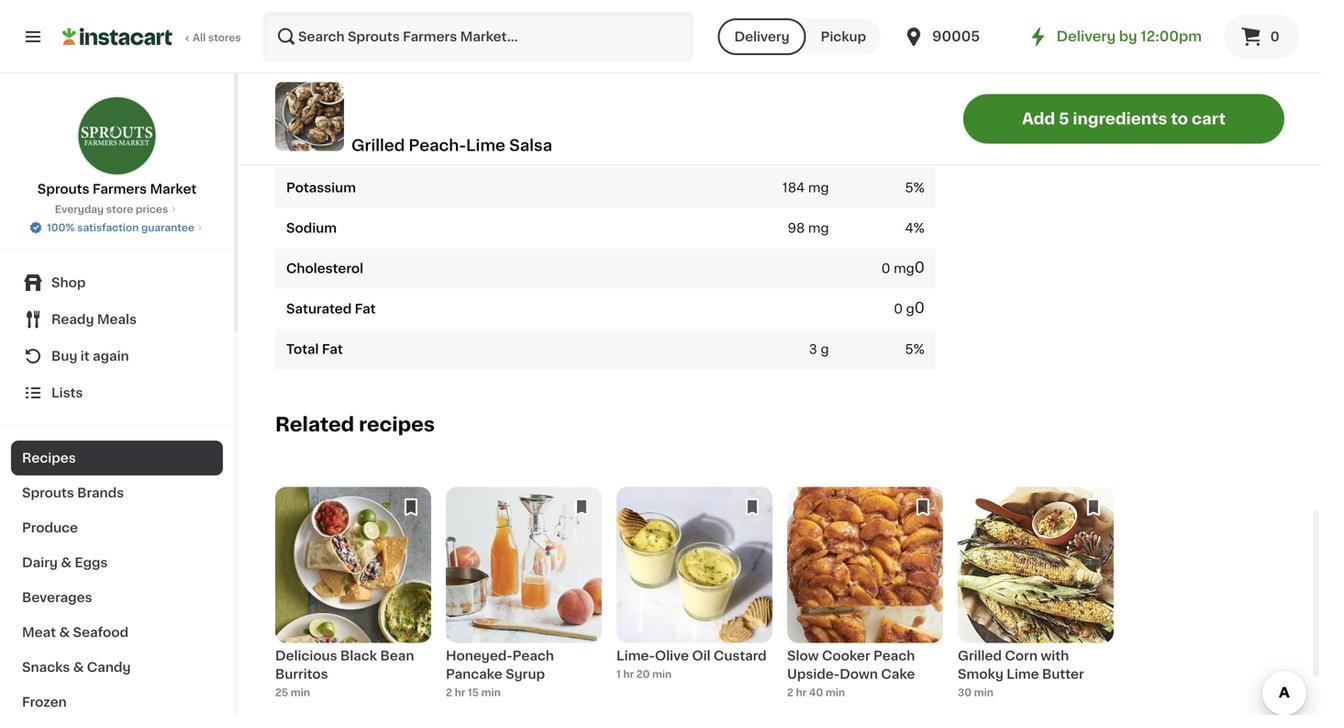 Task type: describe. For each thing, give the bounding box(es) containing it.
shop link
[[11, 264, 223, 301]]

& for meat
[[59, 626, 70, 639]]

lime-olive oil custard
[[617, 650, 767, 663]]

8 µg
[[802, 20, 830, 33]]

peach inside honeyed-peach pancake syrup
[[513, 650, 554, 663]]

protein
[[286, 141, 334, 154]]

buy
[[51, 350, 77, 363]]

burritos
[[275, 668, 328, 681]]

delicious
[[275, 650, 337, 663]]

5 % for mg
[[906, 182, 925, 194]]

40
[[810, 688, 824, 698]]

pickup
[[821, 30, 867, 43]]

ready meals link
[[11, 301, 223, 338]]

0 for 0
[[1271, 30, 1280, 43]]

Search field
[[264, 13, 693, 61]]

delivery for delivery
[[735, 30, 790, 43]]

0 for 0 g 0
[[894, 303, 903, 316]]

meat
[[22, 626, 56, 639]]

delicious black bean burritos
[[275, 650, 414, 681]]

0 button
[[1225, 15, 1300, 59]]

beverages
[[22, 591, 92, 604]]

5 inside button
[[1060, 111, 1070, 127]]

smoky
[[958, 668, 1004, 681]]

1 for 1 iu
[[807, 60, 813, 73]]

folate
[[286, 20, 328, 33]]

mg for 0 mg 0
[[894, 262, 915, 275]]

25 min
[[275, 688, 310, 698]]

1 hr 20 min
[[617, 670, 672, 680]]

5 for 3 g
[[906, 343, 914, 356]]

slow cooker peach upside-down cake
[[788, 650, 916, 681]]

everyday
[[55, 204, 104, 214]]

184 mg
[[783, 182, 830, 194]]

98 mg
[[788, 222, 830, 235]]

related
[[275, 415, 355, 434]]

prices
[[136, 204, 168, 214]]

3 for 3 g
[[809, 343, 818, 356]]

delivery for delivery by 12:00pm
[[1057, 30, 1116, 43]]

recipe card group containing slow cooker peach upside-down cake
[[788, 487, 944, 713]]

add
[[1023, 111, 1056, 127]]

service type group
[[718, 18, 881, 55]]

hr for slow cooker peach upside-down cake
[[796, 688, 807, 698]]

cake
[[882, 668, 916, 681]]

everyday store prices
[[55, 204, 168, 214]]

meals
[[97, 313, 137, 326]]

again
[[93, 350, 129, 363]]

90005
[[933, 30, 981, 43]]

corn
[[1006, 650, 1038, 663]]

mg for 98 mg
[[809, 222, 830, 235]]

stores
[[208, 33, 241, 43]]

snacks & candy
[[22, 661, 131, 674]]

cholesterol
[[286, 262, 364, 275]]

buy it again
[[51, 350, 129, 363]]

1 iu
[[807, 60, 830, 73]]

custard
[[714, 650, 767, 663]]

lists link
[[11, 375, 223, 411]]

lime-
[[617, 650, 655, 663]]

delivery by 12:00pm link
[[1028, 26, 1203, 48]]

sprouts farmers market link
[[37, 95, 197, 198]]

90005 button
[[904, 11, 1014, 62]]

peach inside the slow cooker peach upside-down cake
[[874, 650, 916, 663]]

3 for 3 %
[[906, 60, 914, 73]]

ready meals button
[[11, 301, 223, 338]]

it
[[81, 350, 90, 363]]

vitamin
[[286, 60, 337, 73]]

& for snacks
[[73, 661, 84, 674]]

sprouts brands
[[22, 487, 124, 499]]

frozen
[[22, 696, 67, 709]]

oil
[[693, 650, 711, 663]]

saturated
[[286, 303, 352, 316]]

delivery button
[[718, 18, 807, 55]]

98
[[788, 222, 806, 235]]

saturated fat
[[286, 303, 376, 316]]

everyday store prices link
[[55, 202, 179, 217]]

e
[[340, 60, 348, 73]]

4
[[906, 222, 914, 235]]

ready
[[51, 313, 94, 326]]

brands
[[77, 487, 124, 499]]

honeyed-peach pancake syrup
[[446, 650, 554, 681]]

mg for 184 mg
[[809, 182, 830, 194]]

grilled for grilled peach-lime salsa
[[352, 138, 405, 153]]

recipe card group containing delicious black bean burritos
[[275, 487, 431, 713]]

honeyed-
[[446, 650, 513, 663]]

sprouts for sprouts farmers market
[[37, 183, 90, 196]]

min down 'burritos'
[[291, 688, 310, 698]]

g for 0 g 0
[[907, 303, 915, 316]]

snacks & candy link
[[11, 650, 223, 685]]

recipes
[[359, 415, 435, 434]]

12:00pm
[[1141, 30, 1203, 43]]

5 % for g
[[906, 343, 925, 356]]

butter
[[1043, 668, 1085, 681]]

dairy
[[22, 556, 58, 569]]

0 g 0
[[894, 301, 925, 316]]

seafood
[[73, 626, 129, 639]]

syrup
[[506, 668, 545, 681]]

shop
[[51, 276, 86, 289]]

% for 8 µg
[[914, 20, 925, 33]]

snacks
[[22, 661, 70, 674]]

candy
[[87, 661, 131, 674]]

grilled corn with smoky lime butter
[[958, 650, 1085, 681]]

2 hr 40 min
[[788, 688, 846, 698]]

recipe card group containing grilled corn with smoky lime butter
[[958, 487, 1114, 713]]



Task type: vqa. For each thing, say whether or not it's contained in the screenshot.
Preserved
no



Task type: locate. For each thing, give the bounding box(es) containing it.
5 % from the top
[[914, 343, 925, 356]]

8
[[802, 20, 810, 33]]

hr for honeyed-peach pancake syrup
[[455, 688, 466, 698]]

sodium
[[286, 222, 337, 235]]

0 horizontal spatial lime
[[466, 138, 506, 153]]

slow
[[788, 650, 819, 663]]

5 right add
[[1060, 111, 1070, 127]]

lists
[[51, 386, 83, 399]]

0 horizontal spatial grilled
[[352, 138, 405, 153]]

delivery inside button
[[735, 30, 790, 43]]

&
[[61, 556, 72, 569], [59, 626, 70, 639], [73, 661, 84, 674]]

1 vertical spatial 1
[[617, 670, 621, 680]]

add 5 ingredients to cart
[[1023, 111, 1227, 127]]

peach
[[513, 650, 554, 663], [874, 650, 916, 663]]

15
[[468, 688, 479, 698]]

25
[[275, 688, 288, 698]]

mg up "0 g 0"
[[894, 262, 915, 275]]

1 horizontal spatial g
[[907, 303, 915, 316]]

produce
[[22, 521, 78, 534]]

% up 4 % at right
[[914, 182, 925, 194]]

30
[[958, 688, 972, 698]]

hr left 40
[[796, 688, 807, 698]]

0 vertical spatial 5 %
[[906, 182, 925, 194]]

0 inside "0 g 0"
[[894, 303, 903, 316]]

0 horizontal spatial g
[[821, 343, 830, 356]]

2 vertical spatial mg
[[894, 262, 915, 275]]

3 g
[[809, 343, 830, 356]]

% down 2 %
[[914, 60, 925, 73]]

upside-
[[788, 668, 840, 681]]

0 vertical spatial 1
[[807, 60, 813, 73]]

1 inside item carousel region
[[617, 670, 621, 680]]

dairy & eggs
[[22, 556, 108, 569]]

100%
[[47, 223, 75, 233]]

2 5 % from the top
[[906, 343, 925, 356]]

pancake
[[446, 668, 503, 681]]

0 vertical spatial g
[[907, 303, 915, 316]]

3 %
[[906, 60, 925, 73]]

5 recipe card group from the left
[[958, 487, 1114, 713]]

1 for 1 hr 20 min
[[617, 670, 621, 680]]

fat right total
[[322, 343, 343, 356]]

0 vertical spatial grilled
[[352, 138, 405, 153]]

olive
[[655, 650, 689, 663]]

µg
[[814, 20, 830, 33]]

2 %
[[906, 20, 925, 33]]

bean
[[381, 650, 414, 663]]

2 horizontal spatial 2
[[906, 20, 914, 33]]

frozen link
[[11, 685, 223, 715]]

sprouts farmers market logo image
[[77, 95, 157, 176]]

peach-
[[409, 138, 466, 153]]

2 hr 15 min
[[446, 688, 501, 698]]

0 vertical spatial 5
[[1060, 111, 1070, 127]]

& left candy
[[73, 661, 84, 674]]

hr for lime-olive oil custard
[[624, 670, 634, 680]]

100% satisfaction guarantee button
[[29, 217, 206, 235]]

hr left 15 on the left of the page
[[455, 688, 466, 698]]

lime inside the grilled corn with smoky lime butter
[[1007, 668, 1040, 681]]

mg right 98
[[809, 222, 830, 235]]

1 vertical spatial &
[[59, 626, 70, 639]]

all
[[193, 33, 206, 43]]

recipe card group
[[275, 487, 431, 713], [446, 487, 602, 713], [617, 487, 773, 713], [788, 487, 944, 713], [958, 487, 1114, 713]]

pickup button
[[807, 18, 881, 55]]

1 horizontal spatial delivery
[[1057, 30, 1116, 43]]

lime left salsa
[[466, 138, 506, 153]]

4 % from the top
[[914, 222, 925, 235]]

sprouts for sprouts brands
[[22, 487, 74, 499]]

guarantee
[[141, 223, 195, 233]]

30 min
[[958, 688, 994, 698]]

1 left 20 in the left bottom of the page
[[617, 670, 621, 680]]

% down "0 g 0"
[[914, 343, 925, 356]]

1 horizontal spatial grilled
[[958, 650, 1002, 663]]

with
[[1041, 650, 1070, 663]]

instacart logo image
[[62, 26, 173, 48]]

recipe card group containing lime-olive oil custard
[[617, 487, 773, 713]]

peach up syrup
[[513, 650, 554, 663]]

1 vertical spatial g
[[821, 343, 830, 356]]

% up 0 mg 0 on the right top of the page
[[914, 222, 925, 235]]

hr left 20 in the left bottom of the page
[[624, 670, 634, 680]]

black
[[341, 650, 377, 663]]

0 vertical spatial mg
[[809, 182, 830, 194]]

0 horizontal spatial hr
[[455, 688, 466, 698]]

1 peach from the left
[[513, 650, 554, 663]]

delivery by 12:00pm
[[1057, 30, 1203, 43]]

by
[[1120, 30, 1138, 43]]

grilled up smoky
[[958, 650, 1002, 663]]

1 5 % from the top
[[906, 182, 925, 194]]

% for 184 mg
[[914, 182, 925, 194]]

%
[[914, 20, 925, 33], [914, 60, 925, 73], [914, 182, 925, 194], [914, 222, 925, 235], [914, 343, 925, 356]]

2 vertical spatial 5
[[906, 343, 914, 356]]

1 vertical spatial sprouts
[[22, 487, 74, 499]]

5 % up 4 % at right
[[906, 182, 925, 194]]

1 horizontal spatial hr
[[624, 670, 634, 680]]

0 vertical spatial &
[[61, 556, 72, 569]]

1 horizontal spatial 3
[[906, 60, 914, 73]]

1 horizontal spatial peach
[[874, 650, 916, 663]]

delivery
[[1057, 30, 1116, 43], [735, 30, 790, 43]]

sprouts up the "everyday"
[[37, 183, 90, 196]]

None search field
[[263, 11, 695, 62]]

grilled for grilled corn with smoky lime butter
[[958, 650, 1002, 663]]

0 horizontal spatial 2
[[446, 688, 453, 698]]

2 vertical spatial &
[[73, 661, 84, 674]]

fat right saturated
[[355, 303, 376, 316]]

cart
[[1193, 111, 1227, 127]]

dairy & eggs link
[[11, 545, 223, 580]]

total fat
[[286, 343, 343, 356]]

0 horizontal spatial delivery
[[735, 30, 790, 43]]

3 recipe card group from the left
[[617, 487, 773, 713]]

0 horizontal spatial 3
[[809, 343, 818, 356]]

& left eggs
[[61, 556, 72, 569]]

min for slow
[[826, 688, 846, 698]]

lime down corn
[[1007, 668, 1040, 681]]

produce link
[[11, 510, 223, 545]]

0 horizontal spatial fat
[[322, 343, 343, 356]]

1 recipe card group from the left
[[275, 487, 431, 713]]

ingredients
[[1074, 111, 1168, 127]]

& right meat
[[59, 626, 70, 639]]

2 for slow cooker peach upside-down cake
[[788, 688, 794, 698]]

5 for 184 mg
[[906, 182, 914, 194]]

184
[[783, 182, 806, 194]]

potassium
[[286, 182, 356, 194]]

2 up 3 %
[[906, 20, 914, 33]]

5 down "0 g 0"
[[906, 343, 914, 356]]

1 horizontal spatial 2
[[788, 688, 794, 698]]

3
[[906, 60, 914, 73], [809, 343, 818, 356]]

1 vertical spatial 3
[[809, 343, 818, 356]]

1 left iu
[[807, 60, 813, 73]]

1 vertical spatial 5 %
[[906, 343, 925, 356]]

delivery left by
[[1057, 30, 1116, 43]]

g inside "0 g 0"
[[907, 303, 915, 316]]

farmers
[[93, 183, 147, 196]]

calcium
[[286, 101, 341, 114]]

% for 1 iu
[[914, 60, 925, 73]]

1 vertical spatial 5
[[906, 182, 914, 194]]

4 recipe card group from the left
[[788, 487, 944, 713]]

vitamin e
[[286, 60, 348, 73]]

1 % from the top
[[914, 20, 925, 33]]

sprouts farmers market
[[37, 183, 197, 196]]

0 vertical spatial lime
[[466, 138, 506, 153]]

3 % from the top
[[914, 182, 925, 194]]

g for 3 g
[[821, 343, 830, 356]]

grilled left peach-
[[352, 138, 405, 153]]

min for honeyed-
[[482, 688, 501, 698]]

g
[[907, 303, 915, 316], [821, 343, 830, 356]]

satisfaction
[[77, 223, 139, 233]]

2 left 40
[[788, 688, 794, 698]]

mg inside 0 mg 0
[[894, 262, 915, 275]]

& for dairy
[[61, 556, 72, 569]]

min right 15 on the left of the page
[[482, 688, 501, 698]]

all stores
[[193, 33, 241, 43]]

eggs
[[75, 556, 108, 569]]

fat for saturated fat
[[355, 303, 376, 316]]

recipes
[[22, 452, 76, 465]]

1 vertical spatial grilled
[[958, 650, 1002, 663]]

add 5 ingredients to cart button
[[964, 94, 1285, 144]]

0 vertical spatial 3
[[906, 60, 914, 73]]

peach up cake
[[874, 650, 916, 663]]

meat & seafood link
[[11, 615, 223, 650]]

min
[[653, 670, 672, 680], [291, 688, 310, 698], [482, 688, 501, 698], [826, 688, 846, 698], [975, 688, 994, 698]]

recipe card group containing honeyed-peach pancake syrup
[[446, 487, 602, 713]]

0 inside 0 mg 0
[[882, 262, 891, 275]]

1 horizontal spatial lime
[[1007, 668, 1040, 681]]

1 vertical spatial fat
[[322, 343, 343, 356]]

0 for 0 mg 0
[[882, 262, 891, 275]]

% left 90005
[[914, 20, 925, 33]]

1 horizontal spatial 1
[[807, 60, 813, 73]]

1 horizontal spatial fat
[[355, 303, 376, 316]]

sprouts brands link
[[11, 476, 223, 510]]

% for 98 mg
[[914, 222, 925, 235]]

sprouts
[[37, 183, 90, 196], [22, 487, 74, 499]]

all stores link
[[62, 11, 242, 62]]

cooker
[[823, 650, 871, 663]]

1 vertical spatial lime
[[1007, 668, 1040, 681]]

store
[[106, 204, 133, 214]]

% for 3 g
[[914, 343, 925, 356]]

2 horizontal spatial hr
[[796, 688, 807, 698]]

5 up 4
[[906, 182, 914, 194]]

0 horizontal spatial peach
[[513, 650, 554, 663]]

mg right the 184
[[809, 182, 830, 194]]

2 recipe card group from the left
[[446, 487, 602, 713]]

min down smoky
[[975, 688, 994, 698]]

2 for honeyed-peach pancake syrup
[[446, 688, 453, 698]]

grilled inside the grilled corn with smoky lime butter
[[958, 650, 1002, 663]]

min right 40
[[826, 688, 846, 698]]

mg
[[809, 182, 830, 194], [809, 222, 830, 235], [894, 262, 915, 275]]

market
[[150, 183, 197, 196]]

buy it again link
[[11, 338, 223, 375]]

2 peach from the left
[[874, 650, 916, 663]]

sprouts down recipes
[[22, 487, 74, 499]]

0 vertical spatial sprouts
[[37, 183, 90, 196]]

0 inside 0 button
[[1271, 30, 1280, 43]]

0 horizontal spatial 1
[[617, 670, 621, 680]]

lime
[[466, 138, 506, 153], [1007, 668, 1040, 681]]

5
[[1060, 111, 1070, 127], [906, 182, 914, 194], [906, 343, 914, 356]]

ready meals
[[51, 313, 137, 326]]

2 left 15 on the left of the page
[[446, 688, 453, 698]]

min right 20 in the left bottom of the page
[[653, 670, 672, 680]]

fat for total fat
[[322, 343, 343, 356]]

1 vertical spatial mg
[[809, 222, 830, 235]]

min for lime-
[[653, 670, 672, 680]]

5 % down "0 g 0"
[[906, 343, 925, 356]]

2 % from the top
[[914, 60, 925, 73]]

0 vertical spatial fat
[[355, 303, 376, 316]]

item carousel region
[[261, 480, 1285, 715]]

2
[[906, 20, 914, 33], [446, 688, 453, 698], [788, 688, 794, 698]]

delivery left the 8
[[735, 30, 790, 43]]



